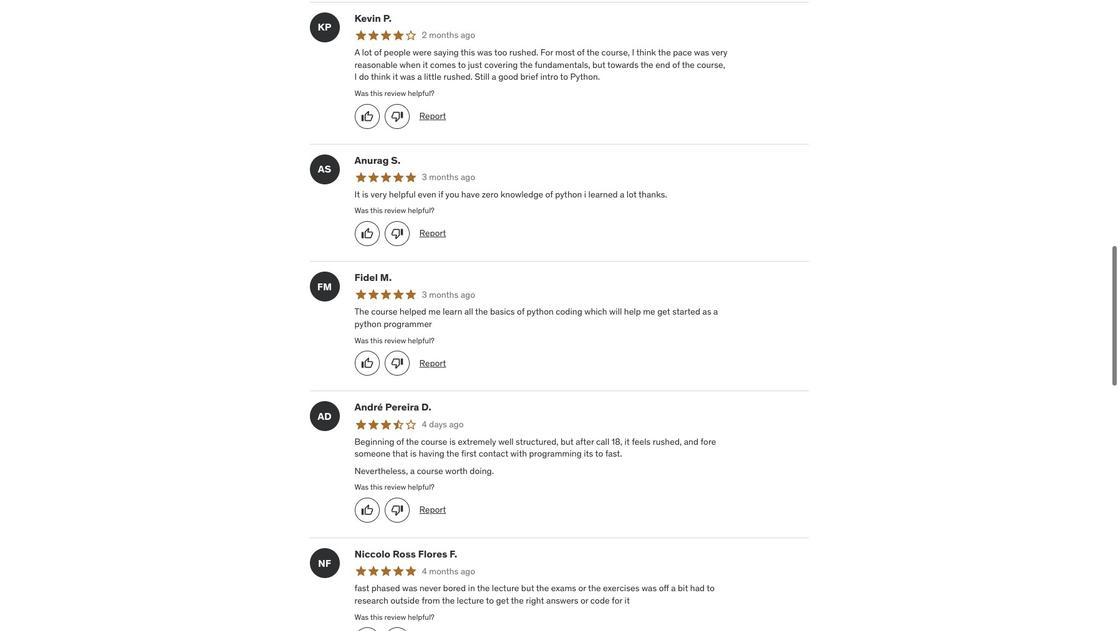 Task type: vqa. For each thing, say whether or not it's contained in the screenshot.
the bottommost Account
no



Task type: describe. For each thing, give the bounding box(es) containing it.
even
[[418, 187, 436, 198]]

helpful? for p.
[[408, 87, 435, 96]]

review for pereira
[[385, 481, 406, 490]]

with
[[511, 447, 527, 458]]

3 months ago for s.
[[422, 170, 475, 181]]

to inside beginning of the course is extremely well structured, but after call 18, it feels rushed, and fore someone that is having the first contact with programming its to fast. nevertheless, a course worth doing.
[[595, 447, 603, 458]]

mark as helpful image for fm
[[361, 356, 373, 368]]

was this review helpful? for p.
[[355, 87, 435, 96]]

rushed,
[[653, 434, 682, 446]]

to left just on the top left
[[458, 57, 466, 68]]

brief
[[520, 69, 538, 81]]

pereira
[[385, 399, 419, 412]]

kevin p.
[[355, 10, 392, 22]]

of inside beginning of the course is extremely well structured, but after call 18, it feels rushed, and fore someone that is having the first contact with programming its to fast. nevertheless, a course worth doing.
[[397, 434, 404, 446]]

thanks.
[[639, 187, 667, 198]]

this for p.
[[370, 87, 383, 96]]

having
[[419, 447, 445, 458]]

little
[[424, 69, 442, 81]]

as
[[318, 161, 331, 173]]

the inside the course helped me learn all the basics of python coding which will help me get started as a python programmer
[[475, 305, 488, 316]]

a right learned
[[620, 187, 625, 198]]

course inside the course helped me learn all the basics of python coding which will help me get started as a python programmer
[[371, 305, 398, 316]]

fidel
[[355, 270, 378, 282]]

helpful? for m.
[[408, 334, 435, 343]]

the up the brief
[[520, 57, 533, 68]]

too
[[494, 45, 507, 56]]

but for exams
[[521, 581, 534, 593]]

phased
[[371, 581, 400, 593]]

months for kevin p.
[[429, 28, 459, 39]]

helped
[[400, 305, 426, 316]]

1 me from the left
[[428, 305, 441, 316]]

basics
[[490, 305, 515, 316]]

as
[[703, 305, 711, 316]]

all
[[464, 305, 473, 316]]

fast.
[[605, 447, 622, 458]]

ross
[[393, 546, 416, 559]]

report for kevin p.
[[419, 108, 446, 120]]

0 vertical spatial is
[[362, 187, 369, 198]]

was for ad
[[355, 481, 369, 490]]

1 horizontal spatial think
[[636, 45, 656, 56]]

a right still
[[492, 69, 496, 81]]

it inside the "fast phased was never bored in the lecture but the exams or the exercises was off a bit had to research outside from the lecture to get the right answers or code for it"
[[625, 594, 630, 605]]

was this review helpful? for pereira
[[355, 481, 435, 490]]

it is very helpful even if you have zero knowledge of python i learned a lot thanks.
[[355, 187, 667, 198]]

ad
[[318, 408, 332, 421]]

18,
[[612, 434, 622, 446]]

andré
[[355, 399, 383, 412]]

months for anurag s.
[[429, 170, 459, 181]]

someone
[[355, 447, 391, 458]]

the up code
[[588, 581, 601, 593]]

ago for andré pereira d.
[[449, 417, 464, 428]]

worth
[[445, 464, 468, 475]]

to right had
[[707, 581, 715, 593]]

anurag s.
[[355, 152, 401, 164]]

but inside a lot of people were saying this was too rushed. for most of the course, i think the pace was very reasonable when it comes to just covering the fundamentals, but towards the end of the course, i do think it was a little rushed. still a good brief intro to python.
[[593, 57, 606, 68]]

flores
[[418, 546, 447, 559]]

report button for andré pereira d.
[[419, 503, 446, 515]]

was up just on the top left
[[477, 45, 492, 56]]

for
[[612, 594, 623, 605]]

was this review helpful? for ross
[[355, 611, 435, 620]]

people
[[384, 45, 411, 56]]

mark as helpful image for kp
[[361, 108, 373, 121]]

reasonable
[[355, 57, 398, 68]]

this for pereira
[[370, 481, 383, 490]]

the up end
[[658, 45, 671, 56]]

4 days ago
[[422, 417, 464, 428]]

mark as unhelpful image for s.
[[391, 226, 403, 238]]

a inside the course helped me learn all the basics of python coding which will help me get started as a python programmer
[[714, 305, 718, 316]]

1 vertical spatial or
[[581, 594, 588, 605]]

pace
[[673, 45, 692, 56]]

the left right
[[511, 594, 524, 605]]

ago for niccolo ross flores f.
[[461, 564, 475, 575]]

its
[[584, 447, 593, 458]]

after
[[576, 434, 594, 446]]

help
[[624, 305, 641, 316]]

right
[[526, 594, 544, 605]]

2
[[422, 28, 427, 39]]

nf
[[318, 555, 331, 568]]

fm
[[317, 279, 332, 291]]

was for kp
[[355, 87, 369, 96]]

3 for fidel m.
[[422, 287, 427, 299]]

learn
[[443, 305, 462, 316]]

extremely
[[458, 434, 496, 446]]

intro
[[540, 69, 558, 81]]

do
[[359, 69, 369, 81]]

1 vertical spatial think
[[371, 69, 391, 81]]

fast
[[355, 581, 369, 593]]

off
[[659, 581, 669, 593]]

0 horizontal spatial rushed.
[[444, 69, 473, 81]]

was right pace on the top
[[694, 45, 709, 56]]

the down bored
[[442, 594, 455, 605]]

mark as unhelpful image for fidel m.
[[391, 356, 403, 368]]

kevin
[[355, 10, 381, 22]]

you
[[445, 187, 459, 198]]

was this review helpful? for s.
[[355, 204, 435, 214]]

it
[[355, 187, 360, 198]]

knowledge
[[501, 187, 543, 198]]

review for m.
[[385, 334, 406, 343]]

1 horizontal spatial python
[[527, 305, 554, 316]]

feels
[[632, 434, 651, 446]]

fundamentals,
[[535, 57, 590, 68]]

ago for anurag s.
[[461, 170, 475, 181]]

programmer
[[384, 317, 432, 328]]

programming
[[529, 447, 582, 458]]

report button for fidel m.
[[419, 356, 446, 368]]

days
[[429, 417, 447, 428]]

good
[[498, 69, 518, 81]]

kp
[[318, 19, 332, 31]]

doing.
[[470, 464, 494, 475]]

that
[[392, 447, 408, 458]]

2 me from the left
[[643, 305, 655, 316]]

when
[[400, 57, 421, 68]]

a lot of people were saying this was too rushed. for most of the course, i think the pace was very reasonable when it comes to just covering the fundamentals, but towards the end of the course, i do think it was a little rushed. still a good brief intro to python.
[[355, 45, 728, 81]]

bored
[[443, 581, 466, 593]]

of right end
[[672, 57, 680, 68]]

a
[[355, 45, 360, 56]]

this for ross
[[370, 611, 383, 620]]

learned
[[588, 187, 618, 198]]

mark as unhelpful image for pereira
[[391, 503, 403, 515]]

it down reasonable
[[393, 69, 398, 81]]

call
[[596, 434, 609, 446]]

fidel m.
[[355, 270, 392, 282]]

of up reasonable
[[374, 45, 382, 56]]

1 vertical spatial lecture
[[457, 594, 484, 605]]

answers
[[546, 594, 579, 605]]

covering
[[484, 57, 518, 68]]

but for call
[[561, 434, 574, 446]]

s.
[[391, 152, 401, 164]]

months for niccolo ross flores f.
[[429, 564, 459, 575]]

of right "knowledge"
[[545, 187, 553, 198]]

this for s.
[[370, 204, 383, 214]]

if
[[438, 187, 443, 198]]

a inside the "fast phased was never bored in the lecture but the exams or the exercises was off a bit had to research outside from the lecture to get the right answers or code for it"
[[671, 581, 676, 593]]

was left off
[[642, 581, 657, 593]]

of right most
[[577, 45, 585, 56]]

helpful? for pereira
[[408, 481, 435, 490]]



Task type: locate. For each thing, give the bounding box(es) containing it.
months up learn
[[429, 287, 459, 299]]

4 report from the top
[[419, 503, 446, 514]]

1 vertical spatial mark as unhelpful image
[[391, 356, 403, 368]]

2 4 from the top
[[422, 564, 427, 575]]

0 vertical spatial course
[[371, 305, 398, 316]]

lecture down in
[[457, 594, 484, 605]]

the right in
[[477, 581, 490, 593]]

4 review from the top
[[385, 481, 406, 490]]

1 horizontal spatial is
[[410, 447, 417, 458]]

1 was from the top
[[355, 87, 369, 96]]

was
[[477, 45, 492, 56], [694, 45, 709, 56], [400, 69, 415, 81], [402, 581, 417, 593], [642, 581, 657, 593]]

1 review from the top
[[385, 87, 406, 96]]

0 horizontal spatial very
[[371, 187, 387, 198]]

a
[[417, 69, 422, 81], [492, 69, 496, 81], [620, 187, 625, 198], [714, 305, 718, 316], [410, 464, 415, 475], [671, 581, 676, 593]]

research
[[355, 594, 388, 605]]

but up python.
[[593, 57, 606, 68]]

or right exams
[[578, 581, 586, 593]]

0 vertical spatial i
[[632, 45, 634, 56]]

review down helpful
[[385, 204, 406, 214]]

d.
[[421, 399, 431, 412]]

1 vertical spatial rushed.
[[444, 69, 473, 81]]

mark as unhelpful image down programmer
[[391, 356, 403, 368]]

python.
[[570, 69, 600, 81]]

2 mark as unhelpful image from the top
[[391, 356, 403, 368]]

0 vertical spatial lecture
[[492, 581, 519, 593]]

mark as unhelpful image down nevertheless,
[[391, 503, 403, 515]]

python left coding
[[527, 305, 554, 316]]

mark as helpful image down do
[[361, 108, 373, 121]]

contact
[[479, 447, 508, 458]]

1 vertical spatial course,
[[697, 57, 725, 68]]

helpful? down programmer
[[408, 334, 435, 343]]

1 3 from the top
[[422, 170, 427, 181]]

to left right
[[486, 594, 494, 605]]

mark as helpful image
[[361, 356, 373, 368], [361, 503, 373, 515]]

or
[[578, 581, 586, 593], [581, 594, 588, 605]]

a inside beginning of the course is extremely well structured, but after call 18, it feels rushed, and fore someone that is having the first contact with programming its to fast. nevertheless, a course worth doing.
[[410, 464, 415, 475]]

2 vertical spatial python
[[355, 317, 382, 328]]

0 vertical spatial think
[[636, 45, 656, 56]]

very inside a lot of people were saying this was too rushed. for most of the course, i think the pace was very reasonable when it comes to just covering the fundamentals, but towards the end of the course, i do think it was a little rushed. still a good brief intro to python.
[[711, 45, 728, 56]]

ago up have
[[461, 170, 475, 181]]

0 vertical spatial mark as unhelpful image
[[391, 108, 403, 121]]

3 report button from the top
[[419, 356, 446, 368]]

helpful?
[[408, 87, 435, 96], [408, 204, 435, 214], [408, 334, 435, 343], [408, 481, 435, 490], [408, 611, 435, 620]]

0 horizontal spatial python
[[355, 317, 382, 328]]

report down little
[[419, 108, 446, 120]]

fast phased was never bored in the lecture but the exams or the exercises was off a bit had to research outside from the lecture to get the right answers or code for it
[[355, 581, 715, 605]]

0 vertical spatial rushed.
[[509, 45, 538, 56]]

3 up even
[[422, 170, 427, 181]]

was down nevertheless,
[[355, 481, 369, 490]]

was down the
[[355, 334, 369, 343]]

5 was this review helpful? from the top
[[355, 611, 435, 620]]

was this review helpful? down outside
[[355, 611, 435, 620]]

mark as helpful image down nevertheless,
[[361, 503, 373, 515]]

get
[[657, 305, 670, 316], [496, 594, 509, 605]]

1 vertical spatial get
[[496, 594, 509, 605]]

0 vertical spatial mark as helpful image
[[361, 356, 373, 368]]

rushed. down comes
[[444, 69, 473, 81]]

review down outside
[[385, 611, 406, 620]]

1 was this review helpful? from the top
[[355, 87, 435, 96]]

3
[[422, 170, 427, 181], [422, 287, 427, 299]]

2 horizontal spatial python
[[555, 187, 582, 198]]

3 months ago for m.
[[422, 287, 475, 299]]

lecture right in
[[492, 581, 519, 593]]

this inside a lot of people were saying this was too rushed. for most of the course, i think the pace was very reasonable when it comes to just covering the fundamentals, but towards the end of the course, i do think it was a little rushed. still a good brief intro to python.
[[461, 45, 475, 56]]

3 for anurag s.
[[422, 170, 427, 181]]

1 vertical spatial python
[[527, 305, 554, 316]]

which
[[584, 305, 607, 316]]

the up python.
[[587, 45, 599, 56]]

ago up just on the top left
[[461, 28, 475, 39]]

helpful? down little
[[408, 87, 435, 96]]

exams
[[551, 581, 576, 593]]

the down pace on the top
[[682, 57, 695, 68]]

review for s.
[[385, 204, 406, 214]]

was down 'when'
[[400, 69, 415, 81]]

zero
[[482, 187, 499, 198]]

very right it
[[371, 187, 387, 198]]

ago up all
[[461, 287, 475, 299]]

mark as helpful image up fidel
[[361, 226, 373, 238]]

0 horizontal spatial i
[[355, 69, 357, 81]]

saying
[[434, 45, 459, 56]]

was down it
[[355, 204, 369, 214]]

1 mark as unhelpful image from the top
[[391, 226, 403, 238]]

lot right a on the left of the page
[[362, 45, 372, 56]]

1 vertical spatial 3 months ago
[[422, 287, 475, 299]]

this for m.
[[370, 334, 383, 343]]

the course helped me learn all the basics of python coding which will help me get started as a python programmer
[[355, 305, 718, 328]]

1 mark as helpful image from the top
[[361, 356, 373, 368]]

0 horizontal spatial lecture
[[457, 594, 484, 605]]

the up that
[[406, 434, 419, 446]]

a right as
[[714, 305, 718, 316]]

0 vertical spatial course,
[[602, 45, 630, 56]]

a right off
[[671, 581, 676, 593]]

0 vertical spatial get
[[657, 305, 670, 316]]

think
[[636, 45, 656, 56], [371, 69, 391, 81]]

of right basics
[[517, 305, 525, 316]]

mark as helpful image
[[361, 108, 373, 121], [361, 226, 373, 238]]

the
[[587, 45, 599, 56], [658, 45, 671, 56], [520, 57, 533, 68], [641, 57, 653, 68], [682, 57, 695, 68], [475, 305, 488, 316], [406, 434, 419, 446], [446, 447, 459, 458], [477, 581, 490, 593], [536, 581, 549, 593], [588, 581, 601, 593], [442, 594, 455, 605], [511, 594, 524, 605]]

review for ross
[[385, 611, 406, 620]]

2 horizontal spatial is
[[449, 434, 456, 446]]

course down having
[[417, 464, 443, 475]]

python down the
[[355, 317, 382, 328]]

mark as unhelpful image
[[391, 226, 403, 238], [391, 503, 403, 515]]

2 review from the top
[[385, 204, 406, 214]]

is down 4 days ago
[[449, 434, 456, 446]]

helpful? for ross
[[408, 611, 435, 620]]

rushed. left for
[[509, 45, 538, 56]]

mark as unhelpful image for kevin p.
[[391, 108, 403, 121]]

the up right
[[536, 581, 549, 593]]

2 was from the top
[[355, 204, 369, 214]]

f.
[[450, 546, 457, 559]]

4 months ago
[[422, 564, 475, 575]]

1 vertical spatial lot
[[627, 187, 637, 198]]

report button for anurag s.
[[419, 226, 446, 238]]

2 vertical spatial course
[[417, 464, 443, 475]]

2 was this review helpful? from the top
[[355, 204, 435, 214]]

was this review helpful? for m.
[[355, 334, 435, 343]]

helpful? for s.
[[408, 204, 435, 214]]

report for andré pereira d.
[[419, 503, 446, 514]]

1 months from the top
[[429, 28, 459, 39]]

it right for
[[625, 594, 630, 605]]

to down fundamentals,
[[560, 69, 568, 81]]

course, right end
[[697, 57, 725, 68]]

review down nevertheless,
[[385, 481, 406, 490]]

1 vertical spatial very
[[371, 187, 387, 198]]

niccolo ross flores f.
[[355, 546, 457, 559]]

exercises
[[603, 581, 640, 593]]

0 vertical spatial but
[[593, 57, 606, 68]]

0 horizontal spatial but
[[521, 581, 534, 593]]

helpful
[[389, 187, 416, 198]]

a left little
[[417, 69, 422, 81]]

1 vertical spatial mark as helpful image
[[361, 503, 373, 515]]

i left do
[[355, 69, 357, 81]]

this
[[461, 45, 475, 56], [370, 87, 383, 96], [370, 204, 383, 214], [370, 334, 383, 343], [370, 481, 383, 490], [370, 611, 383, 620]]

ago
[[461, 28, 475, 39], [461, 170, 475, 181], [461, 287, 475, 299], [449, 417, 464, 428], [461, 564, 475, 575]]

1 report button from the top
[[419, 108, 446, 121]]

was for fm
[[355, 334, 369, 343]]

4 for d.
[[422, 417, 427, 428]]

but inside beginning of the course is extremely well structured, but after call 18, it feels rushed, and fore someone that is having the first contact with programming its to fast. nevertheless, a course worth doing.
[[561, 434, 574, 446]]

report up 'd.' on the left bottom of page
[[419, 356, 446, 367]]

course right the
[[371, 305, 398, 316]]

0 vertical spatial or
[[578, 581, 586, 593]]

0 vertical spatial 4
[[422, 417, 427, 428]]

3 was this review helpful? from the top
[[355, 334, 435, 343]]

but inside the "fast phased was never bored in the lecture but the exams or the exercises was off a bit had to research outside from the lecture to get the right answers or code for it"
[[521, 581, 534, 593]]

1 horizontal spatial rushed.
[[509, 45, 538, 56]]

think up end
[[636, 45, 656, 56]]

from
[[422, 594, 440, 605]]

1 vertical spatial is
[[449, 434, 456, 446]]

lot inside a lot of people were saying this was too rushed. for most of the course, i think the pace was very reasonable when it comes to just covering the fundamentals, but towards the end of the course, i do think it was a little rushed. still a good brief intro to python.
[[362, 45, 372, 56]]

report for fidel m.
[[419, 356, 446, 367]]

get left right
[[496, 594, 509, 605]]

2 vertical spatial is
[[410, 447, 417, 458]]

very right pace on the top
[[711, 45, 728, 56]]

1 vertical spatial course
[[421, 434, 447, 446]]

2 report button from the top
[[419, 226, 446, 238]]

1 3 months ago from the top
[[422, 170, 475, 181]]

started
[[672, 305, 700, 316]]

or left code
[[581, 594, 588, 605]]

lot
[[362, 45, 372, 56], [627, 187, 637, 198]]

review down programmer
[[385, 334, 406, 343]]

is right that
[[410, 447, 417, 458]]

beginning of the course is extremely well structured, but after call 18, it feels rushed, and fore someone that is having the first contact with programming its to fast. nevertheless, a course worth doing.
[[355, 434, 716, 475]]

1 horizontal spatial lot
[[627, 187, 637, 198]]

of
[[374, 45, 382, 56], [577, 45, 585, 56], [672, 57, 680, 68], [545, 187, 553, 198], [517, 305, 525, 316], [397, 434, 404, 446]]

1 vertical spatial mark as unhelpful image
[[391, 503, 403, 515]]

the left 'first'
[[446, 447, 459, 458]]

1 vertical spatial i
[[355, 69, 357, 81]]

will
[[609, 305, 622, 316]]

review
[[385, 87, 406, 96], [385, 204, 406, 214], [385, 334, 406, 343], [385, 481, 406, 490], [385, 611, 406, 620]]

4 report button from the top
[[419, 503, 446, 515]]

it down were
[[423, 57, 428, 68]]

outside
[[391, 594, 420, 605]]

was down do
[[355, 87, 369, 96]]

0 vertical spatial lot
[[362, 45, 372, 56]]

0 horizontal spatial get
[[496, 594, 509, 605]]

2 3 months ago from the top
[[422, 287, 475, 299]]

andré pereira d.
[[355, 399, 431, 412]]

beginning
[[355, 434, 394, 446]]

it inside beginning of the course is extremely well structured, but after call 18, it feels rushed, and fore someone that is having the first contact with programming its to fast. nevertheless, a course worth doing.
[[625, 434, 630, 446]]

is right it
[[362, 187, 369, 198]]

1 helpful? from the top
[[408, 87, 435, 96]]

of inside the course helped me learn all the basics of python coding which will help me get started as a python programmer
[[517, 305, 525, 316]]

m.
[[380, 270, 392, 282]]

helpful? down having
[[408, 481, 435, 490]]

5 was from the top
[[355, 611, 369, 620]]

course up having
[[421, 434, 447, 446]]

3 review from the top
[[385, 334, 406, 343]]

1 horizontal spatial very
[[711, 45, 728, 56]]

3 was from the top
[[355, 334, 369, 343]]

4 was from the top
[[355, 481, 369, 490]]

2 3 from the top
[[422, 287, 427, 299]]

well
[[498, 434, 514, 446]]

was up outside
[[402, 581, 417, 593]]

0 vertical spatial very
[[711, 45, 728, 56]]

it right 18,
[[625, 434, 630, 446]]

report button down even
[[419, 226, 446, 238]]

lot left thanks. on the top of the page
[[627, 187, 637, 198]]

1 horizontal spatial get
[[657, 305, 670, 316]]

0 vertical spatial 3
[[422, 170, 427, 181]]

coding
[[556, 305, 582, 316]]

niccolo
[[355, 546, 390, 559]]

1 horizontal spatial but
[[561, 434, 574, 446]]

4 months from the top
[[429, 564, 459, 575]]

1 report from the top
[[419, 108, 446, 120]]

0 horizontal spatial think
[[371, 69, 391, 81]]

but up right
[[521, 581, 534, 593]]

1 mark as helpful image from the top
[[361, 108, 373, 121]]

end
[[656, 57, 670, 68]]

2 months ago
[[422, 28, 475, 39]]

ago for kevin p.
[[461, 28, 475, 39]]

1 horizontal spatial course,
[[697, 57, 725, 68]]

1 vertical spatial 3
[[422, 287, 427, 299]]

1 horizontal spatial lecture
[[492, 581, 519, 593]]

first
[[461, 447, 477, 458]]

have
[[461, 187, 480, 198]]

months up if
[[429, 170, 459, 181]]

2 mark as helpful image from the top
[[361, 226, 373, 238]]

nevertheless,
[[355, 464, 408, 475]]

me left learn
[[428, 305, 441, 316]]

get left started
[[657, 305, 670, 316]]

4 left days
[[422, 417, 427, 428]]

1 vertical spatial mark as helpful image
[[361, 226, 373, 238]]

towards
[[607, 57, 639, 68]]

1 horizontal spatial i
[[632, 45, 634, 56]]

of up that
[[397, 434, 404, 446]]

the
[[355, 305, 369, 316]]

was this review helpful? down programmer
[[355, 334, 435, 343]]

code
[[591, 594, 610, 605]]

3 helpful? from the top
[[408, 334, 435, 343]]

structured,
[[516, 434, 559, 446]]

mark as unhelpful image down helpful
[[391, 226, 403, 238]]

the left end
[[641, 57, 653, 68]]

0 vertical spatial python
[[555, 187, 582, 198]]

5 helpful? from the top
[[408, 611, 435, 620]]

4
[[422, 417, 427, 428], [422, 564, 427, 575]]

3 up helped
[[422, 287, 427, 299]]

most
[[555, 45, 575, 56]]

mark as helpful image up andré
[[361, 356, 373, 368]]

report
[[419, 108, 446, 120], [419, 226, 446, 237], [419, 356, 446, 367], [419, 503, 446, 514]]

2 report from the top
[[419, 226, 446, 237]]

3 months ago up you
[[422, 170, 475, 181]]

4 was this review helpful? from the top
[[355, 481, 435, 490]]

bit
[[678, 581, 688, 593]]

2 mark as unhelpful image from the top
[[391, 503, 403, 515]]

2 helpful? from the top
[[408, 204, 435, 214]]

3 months from the top
[[429, 287, 459, 299]]

get inside the "fast phased was never bored in the lecture but the exams or the exercises was off a bit had to research outside from the lecture to get the right answers or code for it"
[[496, 594, 509, 605]]

3 report from the top
[[419, 356, 446, 367]]

1 horizontal spatial me
[[643, 305, 655, 316]]

and
[[684, 434, 699, 446]]

3 months ago
[[422, 170, 475, 181], [422, 287, 475, 299]]

report for anurag s.
[[419, 226, 446, 237]]

2 horizontal spatial but
[[593, 57, 606, 68]]

report button for kevin p.
[[419, 108, 446, 121]]

0 horizontal spatial is
[[362, 187, 369, 198]]

mark as helpful image for as
[[361, 226, 373, 238]]

4 helpful? from the top
[[408, 481, 435, 490]]

never
[[420, 581, 441, 593]]

to right the its
[[595, 447, 603, 458]]

rushed.
[[509, 45, 538, 56], [444, 69, 473, 81]]

2 vertical spatial but
[[521, 581, 534, 593]]

0 vertical spatial 3 months ago
[[422, 170, 475, 181]]

me right help
[[643, 305, 655, 316]]

0 horizontal spatial me
[[428, 305, 441, 316]]

1 mark as unhelpful image from the top
[[391, 108, 403, 121]]

0 vertical spatial mark as unhelpful image
[[391, 226, 403, 238]]

report button
[[419, 108, 446, 121], [419, 226, 446, 238], [419, 356, 446, 368], [419, 503, 446, 515]]

4 for flores
[[422, 564, 427, 575]]

ago for fidel m.
[[461, 287, 475, 299]]

were
[[413, 45, 432, 56]]

months for fidel m.
[[429, 287, 459, 299]]

was for as
[[355, 204, 369, 214]]

2 mark as helpful image from the top
[[361, 503, 373, 515]]

5 review from the top
[[385, 611, 406, 620]]

was this review helpful? down 'when'
[[355, 87, 435, 96]]

0 vertical spatial mark as helpful image
[[361, 108, 373, 121]]

1 vertical spatial 4
[[422, 564, 427, 575]]

0 horizontal spatial lot
[[362, 45, 372, 56]]

the right all
[[475, 305, 488, 316]]

i up towards
[[632, 45, 634, 56]]

review for p.
[[385, 87, 406, 96]]

0 horizontal spatial course,
[[602, 45, 630, 56]]

just
[[468, 57, 482, 68]]

2 months from the top
[[429, 170, 459, 181]]

was this review helpful? down helpful
[[355, 204, 435, 214]]

in
[[468, 581, 475, 593]]

anurag
[[355, 152, 389, 164]]

get inside the course helped me learn all the basics of python coding which will help me get started as a python programmer
[[657, 305, 670, 316]]

helpful? down from
[[408, 611, 435, 620]]

ago right days
[[449, 417, 464, 428]]

for
[[541, 45, 553, 56]]

report button up flores
[[419, 503, 446, 515]]

report button up 'd.' on the left bottom of page
[[419, 356, 446, 368]]

1 vertical spatial but
[[561, 434, 574, 446]]

1 4 from the top
[[422, 417, 427, 428]]

mark as unhelpful image
[[391, 108, 403, 121], [391, 356, 403, 368]]

mark as helpful image for ad
[[361, 503, 373, 515]]

helpful? down even
[[408, 204, 435, 214]]

very
[[711, 45, 728, 56], [371, 187, 387, 198]]

was for nf
[[355, 611, 369, 620]]



